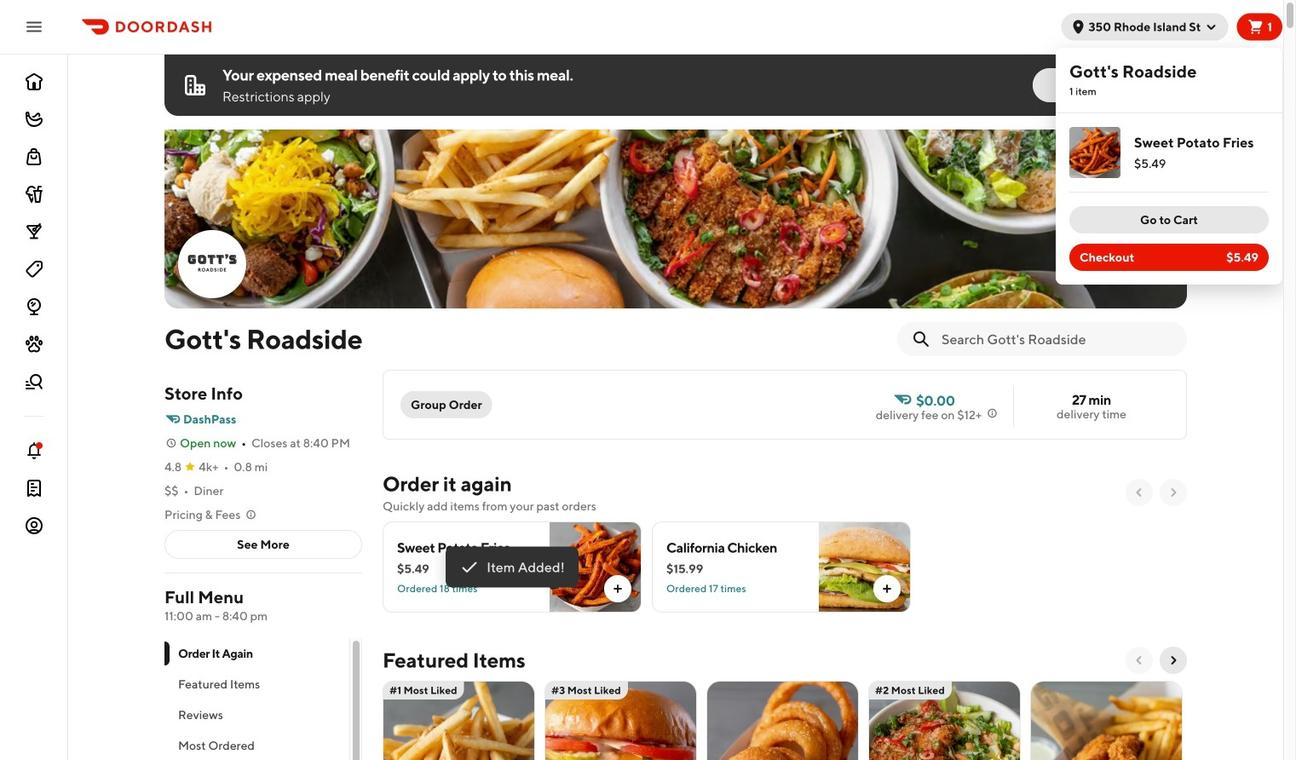Task type: describe. For each thing, give the bounding box(es) containing it.
1 heading from the top
[[383, 470, 512, 498]]

add item to cart image
[[611, 582, 625, 596]]

onion rings image
[[707, 681, 858, 760]]

next button of carousel image for previous button of carousel image
[[1167, 654, 1180, 667]]

Item Search search field
[[942, 330, 1173, 349]]

next button of carousel image for previous button of carousel icon
[[1167, 486, 1180, 499]]

open menu image
[[24, 17, 44, 37]]

sweet potato fries image
[[1069, 127, 1121, 178]]



Task type: locate. For each thing, give the bounding box(es) containing it.
2 next button of carousel image from the top
[[1167, 654, 1180, 667]]

previous button of carousel image
[[1133, 486, 1146, 499]]

heading
[[383, 470, 512, 498], [383, 647, 526, 674]]

next button of carousel image right previous button of carousel image
[[1167, 654, 1180, 667]]

add item to cart image
[[880, 582, 894, 596]]

vietnamese chicken salad image
[[869, 681, 1020, 760]]

cheeseburger image
[[545, 681, 696, 760]]

gott's roadside image
[[164, 130, 1187, 308], [180, 232, 245, 297]]

previous button of carousel image
[[1133, 654, 1146, 667]]

chicken tenders image
[[1031, 681, 1182, 760]]

0 vertical spatial next button of carousel image
[[1167, 486, 1180, 499]]

2 heading from the top
[[383, 647, 526, 674]]

1 next button of carousel image from the top
[[1167, 486, 1180, 499]]

0 vertical spatial heading
[[383, 470, 512, 498]]

next button of carousel image
[[1167, 486, 1180, 499], [1167, 654, 1180, 667]]

fries image
[[383, 681, 534, 760]]

1 vertical spatial heading
[[383, 647, 526, 674]]

next button of carousel image right previous button of carousel icon
[[1167, 486, 1180, 499]]

1 vertical spatial next button of carousel image
[[1167, 654, 1180, 667]]



Task type: vqa. For each thing, say whether or not it's contained in the screenshot.
$​0 associated with MINTO JAMAICAN PATTIES JUICE BAR
no



